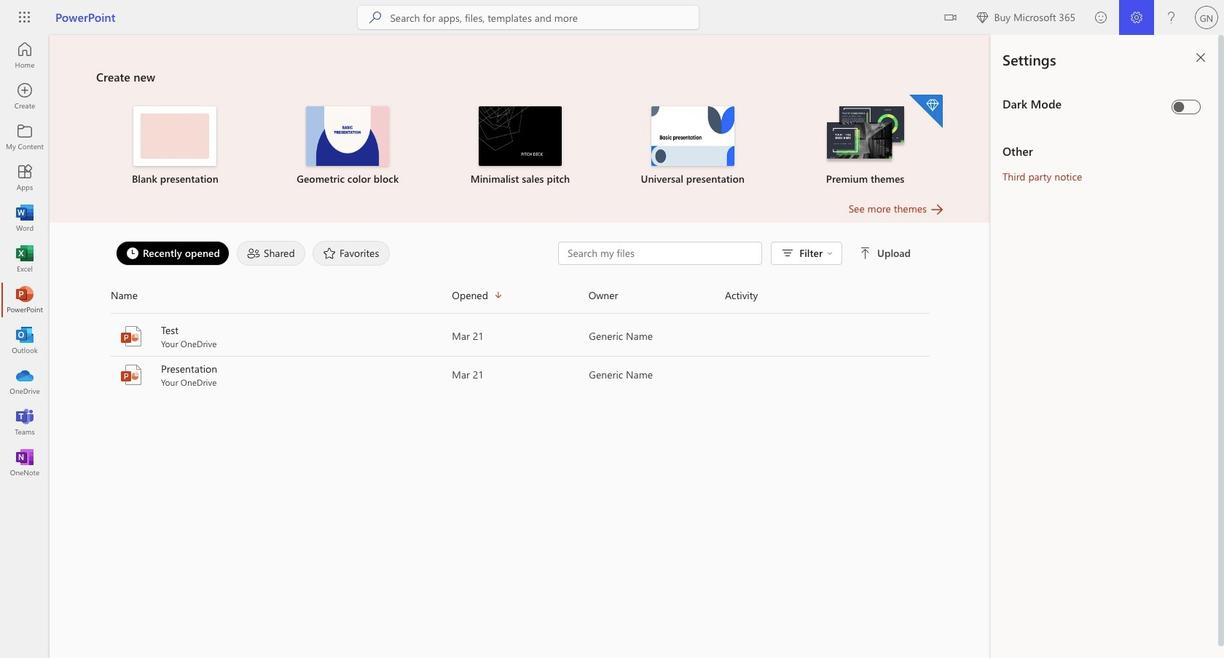 Task type: vqa. For each thing, say whether or not it's contained in the screenshot.
the Name 7.0 Using the Agent "cell" PowerPoint icon
no



Task type: locate. For each thing, give the bounding box(es) containing it.
1 region from the left
[[947, 35, 1224, 659]]

name test cell
[[111, 324, 452, 350]]

0 vertical spatial powerpoint image
[[17, 293, 32, 308]]

row
[[111, 284, 930, 314]]

powerpoint image
[[17, 293, 32, 308], [120, 364, 143, 387]]

other element
[[1003, 144, 1207, 160]]

navigation
[[0, 35, 50, 484]]

0 horizontal spatial powerpoint image
[[17, 293, 32, 308]]

region
[[947, 35, 1224, 659], [991, 35, 1224, 659]]

Search box. Suggestions appear as you type. search field
[[390, 6, 699, 29]]

apps image
[[17, 171, 32, 185]]

powerpoint image
[[120, 325, 143, 348]]

name presentation cell
[[111, 362, 452, 388]]

None search field
[[358, 6, 699, 29]]

tab
[[112, 241, 233, 266], [233, 241, 309, 266], [309, 241, 394, 266]]

powerpoint image down powerpoint icon on the left of the page
[[120, 364, 143, 387]]

onenote image
[[17, 456, 32, 471]]

list
[[96, 93, 944, 201]]

main content
[[50, 35, 991, 395]]

powerpoint image inside "name presentation" cell
[[120, 364, 143, 387]]

universal presentation element
[[615, 106, 770, 187]]

powerpoint image up the outlook image on the bottom left of the page
[[17, 293, 32, 308]]

1 horizontal spatial powerpoint image
[[120, 364, 143, 387]]

recently opened element
[[116, 241, 230, 266]]

home image
[[17, 48, 32, 63]]

create image
[[17, 89, 32, 103]]

3 tab from the left
[[309, 241, 394, 266]]

geometric color block element
[[270, 106, 425, 187]]

gn image
[[1195, 6, 1218, 29]]

displaying 2 out of 2 files. status
[[558, 242, 914, 265]]

premium themes element
[[788, 95, 943, 187]]

teams image
[[17, 415, 32, 430]]

tab list
[[112, 238, 558, 270]]

banner
[[0, 0, 1224, 38]]

universal presentation image
[[651, 106, 734, 166]]

1 vertical spatial powerpoint image
[[120, 364, 143, 387]]

application
[[0, 35, 991, 659]]

premium templates diamond image
[[909, 95, 943, 128]]



Task type: describe. For each thing, give the bounding box(es) containing it.
outlook image
[[17, 334, 32, 348]]

2 tab from the left
[[233, 241, 309, 266]]

dark mode element
[[1003, 96, 1166, 112]]

onedrive image
[[17, 375, 32, 389]]

shared element
[[237, 241, 305, 266]]

excel image
[[17, 252, 32, 267]]

2 region from the left
[[991, 35, 1224, 659]]

blank presentation element
[[98, 106, 253, 187]]

premium themes image
[[824, 106, 907, 165]]

activity, column 4 of 4 column header
[[725, 284, 930, 308]]

geometric color block image
[[306, 106, 389, 166]]

minimalist sales pitch image
[[479, 106, 562, 166]]

favorites element
[[313, 241, 390, 266]]

Search my files text field
[[566, 246, 754, 261]]

my content image
[[17, 130, 32, 144]]

1 tab from the left
[[112, 241, 233, 266]]

word image
[[17, 211, 32, 226]]

minimalist sales pitch element
[[443, 106, 598, 187]]



